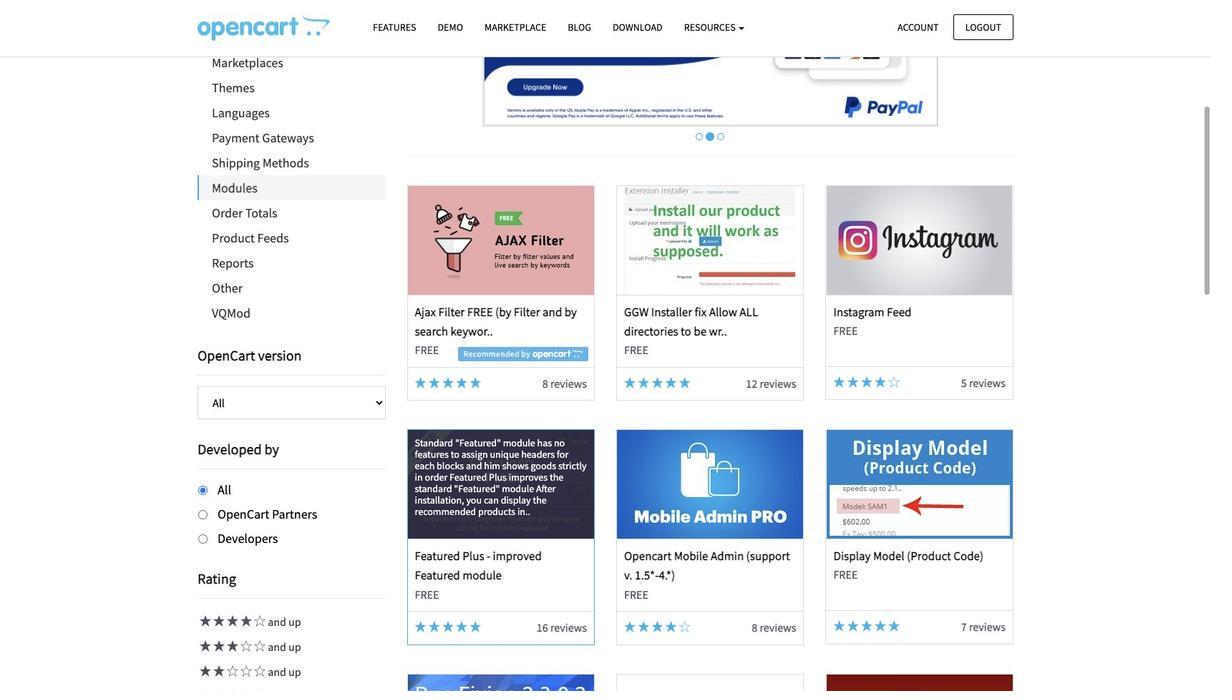 Task type: vqa. For each thing, say whether or not it's contained in the screenshot.
months
no



Task type: describe. For each thing, give the bounding box(es) containing it.
improves
[[509, 471, 548, 484]]

ggw installer fix allow all directories to be wr.. free
[[624, 304, 758, 357]]

and for first and up link from the bottom of the page
[[268, 665, 286, 680]]

themes
[[212, 79, 255, 96]]

opencart version
[[198, 347, 302, 364]]

featured plus - improved featured module image
[[408, 430, 594, 539]]

7 reviews
[[961, 620, 1006, 635]]

assign
[[462, 448, 488, 461]]

headers
[[521, 448, 555, 461]]

shows
[[502, 460, 529, 473]]

features link
[[362, 15, 427, 40]]

products
[[478, 506, 516, 519]]

3 and up link from the top
[[198, 665, 301, 680]]

unique
[[490, 448, 519, 461]]

goods
[[531, 460, 556, 473]]

featured plus - improved featured module link
[[415, 549, 542, 584]]

modules link
[[199, 175, 386, 200]]

and inside standard "featured" module has no features to assign unique headers for each blocks and him shows goods strictly in order featured plus improves the standard "featured" module after installation, you can display the recommended products in..
[[466, 460, 482, 473]]

opencart partners
[[218, 506, 317, 523]]

16
[[537, 621, 548, 635]]

partners
[[272, 506, 317, 523]]

ajax filter free (by filter and by search keywor.. image
[[408, 186, 594, 295]]

(by
[[496, 304, 512, 320]]

blog
[[568, 21, 591, 34]]

reviews for display model (product code)
[[969, 620, 1006, 635]]

order totals
[[212, 205, 278, 221]]

instagram feed free
[[834, 304, 912, 338]]

free inside featured plus - improved featured module free
[[415, 588, 439, 602]]

instagram feed link
[[834, 304, 912, 320]]

by inside 'ajax filter free (by filter and by search keywor.. free'
[[565, 304, 577, 320]]

standard "featured" module has no features to assign unique headers for each blocks and him shows goods strictly in order featured plus improves the standard "featured" module after installation, you can display the recommended products in.. link
[[408, 430, 594, 539]]

1 filter from the left
[[439, 304, 465, 320]]

opencart mobile admin (support v. 1.5*-4.*) link
[[624, 549, 790, 584]]

resources
[[684, 21, 738, 34]]

0 vertical spatial the
[[550, 471, 564, 484]]

and inside 'ajax filter free (by filter and by search keywor.. free'
[[543, 304, 562, 320]]

has
[[537, 437, 552, 450]]

totals
[[245, 205, 278, 221]]

opencart
[[624, 549, 672, 564]]

in
[[415, 471, 423, 484]]

display model (product code) image
[[827, 430, 1013, 539]]

marketplace
[[485, 21, 547, 34]]

and for 3rd and up link from the bottom
[[268, 615, 286, 630]]

payment gateways link
[[198, 125, 386, 150]]

1 vertical spatial by
[[265, 440, 279, 458]]

version
[[258, 347, 302, 364]]

up for first and up link from the bottom of the page
[[289, 665, 301, 680]]

account
[[898, 20, 939, 33]]

sourcecode compressor image
[[827, 675, 1013, 692]]

plus inside standard "featured" module has no features to assign unique headers for each blocks and him shows goods strictly in order featured plus improves the standard "featured" module after installation, you can display the recommended products in..
[[489, 471, 507, 484]]

module inside featured plus - improved featured module free
[[463, 568, 502, 584]]

2 and up link from the top
[[198, 640, 301, 655]]

free down search
[[415, 343, 439, 357]]

reviews for ajax filter free (by filter and by search keywor..
[[551, 376, 587, 391]]

opencart mobile admin (support v. 1.5*-4.*) image
[[617, 430, 804, 539]]

developed
[[198, 440, 262, 458]]

ggw
[[624, 304, 649, 320]]

after
[[536, 483, 556, 496]]

12
[[746, 376, 758, 391]]

order
[[425, 471, 448, 484]]

display
[[834, 549, 871, 564]]

other
[[212, 280, 243, 296]]

download link
[[602, 15, 674, 40]]

display
[[501, 494, 531, 507]]

rating
[[198, 570, 236, 588]]

reviews for featured plus - improved featured module
[[551, 621, 587, 635]]

bug fixing 2.3.0.2 image
[[408, 675, 594, 692]]

reviews for opencart mobile admin (support v. 1.5*-4.*)
[[760, 621, 797, 635]]

free inside display model (product code) free
[[834, 568, 858, 582]]

shipping
[[212, 155, 260, 171]]

product feeds link
[[198, 226, 386, 251]]

blog link
[[557, 15, 602, 40]]

admin
[[711, 549, 744, 564]]

reports link
[[198, 251, 386, 276]]

themes link
[[198, 75, 386, 100]]

demo
[[438, 21, 463, 34]]

shiprocket opencart rest api image
[[617, 675, 804, 692]]

to for "featured"
[[451, 448, 460, 461]]

vqmod
[[212, 305, 251, 321]]

featured inside standard "featured" module has no features to assign unique headers for each blocks and him shows goods strictly in order featured plus improves the standard "featured" module after installation, you can display the recommended products in..
[[450, 471, 487, 484]]

2 filter from the left
[[514, 304, 540, 320]]

vqmod link
[[198, 301, 386, 326]]

opencart for opencart partners
[[218, 506, 270, 523]]

resources link
[[674, 15, 756, 40]]

1 and up link from the top
[[198, 615, 301, 630]]

0 vertical spatial "featured"
[[455, 437, 501, 450]]

0 horizontal spatial the
[[533, 494, 547, 507]]

account link
[[886, 14, 951, 40]]

8 for opencart mobile admin (support v. 1.5*-4.*)
[[752, 621, 758, 635]]

8 for ajax filter free (by filter and by search keywor..
[[543, 376, 548, 391]]

order
[[212, 205, 243, 221]]

v.
[[624, 568, 633, 584]]

all
[[740, 304, 758, 320]]

(product
[[907, 549, 951, 564]]

marketplaces link
[[198, 50, 386, 75]]

developers
[[218, 530, 278, 547]]

payment
[[212, 130, 260, 146]]

plus inside featured plus - improved featured module free
[[463, 549, 484, 564]]

product feeds
[[212, 230, 289, 246]]

payment gateways
[[212, 130, 314, 146]]

8 reviews for ajax filter free (by filter and by search keywor..
[[543, 376, 587, 391]]

16 reviews
[[537, 621, 587, 635]]

12 reviews
[[746, 376, 797, 391]]

opencart for opencart version
[[198, 347, 255, 364]]

free inside ggw installer fix allow all directories to be wr.. free
[[624, 343, 649, 357]]

logout link
[[954, 14, 1014, 40]]

can
[[484, 494, 499, 507]]

1 vertical spatial featured
[[415, 549, 460, 564]]

no
[[554, 437, 565, 450]]

1.5*-
[[635, 568, 659, 584]]



Task type: locate. For each thing, give the bounding box(es) containing it.
8 reviews
[[543, 376, 587, 391], [752, 621, 797, 635]]

opencart up developers
[[218, 506, 270, 523]]

download
[[613, 21, 663, 34]]

0 horizontal spatial by
[[265, 440, 279, 458]]

paypal payment gateway image
[[482, 0, 939, 126]]

shipping methods link
[[198, 150, 386, 175]]

filter right (by
[[514, 304, 540, 320]]

None radio
[[198, 486, 208, 495], [198, 510, 208, 520], [198, 486, 208, 495], [198, 510, 208, 520]]

2 vertical spatial up
[[289, 665, 301, 680]]

all up 'marketplaces'
[[212, 29, 226, 46]]

3 up from the top
[[289, 665, 301, 680]]

the right in..
[[533, 494, 547, 507]]

to inside ggw installer fix allow all directories to be wr.. free
[[681, 324, 692, 339]]

logout
[[966, 20, 1002, 33]]

0 horizontal spatial filter
[[439, 304, 465, 320]]

modules
[[212, 180, 258, 196]]

2 up from the top
[[289, 640, 301, 655]]

0 vertical spatial 8 reviews
[[543, 376, 587, 391]]

up for 2nd and up link from the bottom
[[289, 640, 301, 655]]

model
[[873, 549, 905, 564]]

plus
[[489, 471, 507, 484], [463, 549, 484, 564]]

methods
[[263, 155, 309, 171]]

2 vertical spatial featured
[[415, 568, 460, 584]]

to left be on the top right of page
[[681, 324, 692, 339]]

order totals link
[[198, 200, 386, 226]]

2 vertical spatial and up
[[266, 665, 301, 680]]

ajax filter free (by filter and by search keywor.. free
[[415, 304, 577, 357]]

ggw installer fix allow all directories to be wr.. link
[[624, 304, 758, 339]]

and up
[[266, 615, 301, 630], [266, 640, 301, 655], [266, 665, 301, 680]]

-
[[487, 549, 491, 564]]

demo link
[[427, 15, 474, 40]]

to left assign
[[451, 448, 460, 461]]

8 reviews for opencart mobile admin (support v. 1.5*-4.*)
[[752, 621, 797, 635]]

reviews for ggw installer fix allow all directories to be wr..
[[760, 376, 797, 391]]

improved
[[493, 549, 542, 564]]

free inside instagram feed free
[[834, 324, 858, 338]]

and up for 3rd and up link from the bottom
[[266, 615, 301, 630]]

"featured"
[[455, 437, 501, 450], [454, 483, 500, 496]]

languages
[[212, 105, 270, 121]]

0 vertical spatial 8
[[543, 376, 548, 391]]

wr..
[[709, 324, 728, 339]]

1 vertical spatial the
[[533, 494, 547, 507]]

5
[[961, 376, 967, 390]]

search
[[415, 324, 448, 339]]

filter right the ajax
[[439, 304, 465, 320]]

opencart mobile admin (support v. 1.5*-4.*) free
[[624, 549, 790, 602]]

all down developed
[[218, 482, 231, 498]]

other link
[[198, 276, 386, 301]]

product
[[212, 230, 255, 246]]

and up for 2nd and up link from the bottom
[[266, 640, 301, 655]]

1 vertical spatial "featured"
[[454, 483, 500, 496]]

ajax filter free (by filter and by search keywor.. link
[[415, 304, 577, 339]]

opencart down vqmod
[[198, 347, 255, 364]]

1 horizontal spatial by
[[565, 304, 577, 320]]

star light image
[[861, 376, 873, 388], [429, 377, 440, 389], [442, 377, 454, 389], [470, 377, 481, 389], [638, 377, 650, 389], [652, 377, 663, 389], [225, 616, 238, 628], [238, 616, 252, 628], [848, 621, 859, 632], [889, 621, 900, 632], [429, 622, 440, 633], [470, 622, 481, 633], [624, 622, 636, 633], [652, 622, 663, 633], [198, 641, 211, 653], [211, 641, 225, 653], [198, 666, 211, 678], [211, 666, 225, 678]]

him
[[484, 460, 500, 473]]

fix
[[695, 304, 707, 320]]

0 horizontal spatial 8
[[543, 376, 548, 391]]

0 vertical spatial module
[[503, 437, 535, 450]]

languages link
[[198, 100, 386, 125]]

standard
[[415, 437, 453, 450]]

marketplace link
[[474, 15, 557, 40]]

be
[[694, 324, 707, 339]]

1 vertical spatial module
[[502, 483, 534, 496]]

1 vertical spatial and up link
[[198, 640, 301, 655]]

4.*)
[[659, 568, 675, 584]]

standard "featured" module has no features to assign unique headers for each blocks and him shows goods strictly in order featured plus improves the standard "featured" module after installation, you can display the recommended products in..
[[415, 437, 587, 519]]

strictly
[[558, 460, 587, 473]]

display model (product code) free
[[834, 549, 984, 582]]

0 horizontal spatial plus
[[463, 549, 484, 564]]

1 up from the top
[[289, 615, 301, 630]]

gateways
[[262, 130, 314, 146]]

free down display
[[834, 568, 858, 582]]

5 reviews
[[961, 376, 1006, 390]]

3 and up from the top
[[266, 665, 301, 680]]

2 vertical spatial and up link
[[198, 665, 301, 680]]

star light o image
[[889, 376, 900, 388], [252, 616, 266, 628], [679, 622, 691, 633], [238, 641, 252, 653], [252, 641, 266, 653], [225, 666, 238, 678], [238, 666, 252, 678]]

1 vertical spatial plus
[[463, 549, 484, 564]]

0 vertical spatial opencart
[[198, 347, 255, 364]]

1 horizontal spatial the
[[550, 471, 564, 484]]

1 horizontal spatial to
[[681, 324, 692, 339]]

to
[[681, 324, 692, 339], [451, 448, 460, 461]]

0 vertical spatial and up link
[[198, 615, 301, 630]]

8 up has
[[543, 376, 548, 391]]

marketplaces
[[212, 54, 283, 71]]

free up keywor..
[[467, 304, 493, 320]]

star light o image
[[252, 666, 266, 678]]

each
[[415, 460, 435, 473]]

0 vertical spatial and up
[[266, 615, 301, 630]]

1 horizontal spatial filter
[[514, 304, 540, 320]]

(support
[[747, 549, 790, 564]]

None radio
[[198, 535, 208, 544]]

directories
[[624, 324, 679, 339]]

1 vertical spatial all
[[218, 482, 231, 498]]

featured
[[450, 471, 487, 484], [415, 549, 460, 564], [415, 568, 460, 584]]

display model (product code) link
[[834, 549, 984, 564]]

1 vertical spatial and up
[[266, 640, 301, 655]]

all link
[[198, 25, 386, 50]]

free inside opencart mobile admin (support v. 1.5*-4.*) free
[[624, 588, 649, 602]]

other extensions image
[[198, 15, 330, 41]]

free down directories
[[624, 343, 649, 357]]

up
[[289, 615, 301, 630], [289, 640, 301, 655], [289, 665, 301, 680]]

8 up shiprocket opencart rest api image
[[752, 621, 758, 635]]

developed by
[[198, 440, 279, 458]]

the down for
[[550, 471, 564, 484]]

by
[[565, 304, 577, 320], [265, 440, 279, 458]]

1 horizontal spatial 8 reviews
[[752, 621, 797, 635]]

0 vertical spatial up
[[289, 615, 301, 630]]

ajax
[[415, 304, 436, 320]]

and
[[543, 304, 562, 320], [466, 460, 482, 473], [268, 615, 286, 630], [268, 640, 286, 655], [268, 665, 286, 680]]

ggw installer fix allow all directories to be wr.. image
[[617, 186, 804, 295]]

0 vertical spatial to
[[681, 324, 692, 339]]

allow
[[709, 304, 737, 320]]

free down featured plus - improved featured module link
[[415, 588, 439, 602]]

shipping methods
[[212, 155, 309, 171]]

standard
[[415, 483, 452, 496]]

features
[[415, 448, 449, 461]]

and up for first and up link from the bottom of the page
[[266, 665, 301, 680]]

0 vertical spatial all
[[212, 29, 226, 46]]

1 horizontal spatial 8
[[752, 621, 758, 635]]

0 horizontal spatial 8 reviews
[[543, 376, 587, 391]]

in..
[[518, 506, 531, 519]]

1 vertical spatial 8 reviews
[[752, 621, 797, 635]]

opencart
[[198, 347, 255, 364], [218, 506, 270, 523]]

0 vertical spatial by
[[565, 304, 577, 320]]

and up link
[[198, 615, 301, 630], [198, 640, 301, 655], [198, 665, 301, 680]]

up for 3rd and up link from the bottom
[[289, 615, 301, 630]]

to for installer
[[681, 324, 692, 339]]

2 vertical spatial module
[[463, 568, 502, 584]]

instagram feed image
[[827, 186, 1013, 295]]

keywor..
[[451, 324, 493, 339]]

blocks
[[437, 460, 464, 473]]

1 and up from the top
[[266, 615, 301, 630]]

module
[[503, 437, 535, 450], [502, 483, 534, 496], [463, 568, 502, 584]]

recommended
[[415, 506, 476, 519]]

7
[[961, 620, 967, 635]]

reviews
[[969, 376, 1006, 390], [551, 376, 587, 391], [760, 376, 797, 391], [969, 620, 1006, 635], [551, 621, 587, 635], [760, 621, 797, 635]]

1 vertical spatial 8
[[752, 621, 758, 635]]

and for 2nd and up link from the bottom
[[268, 640, 286, 655]]

1 vertical spatial up
[[289, 640, 301, 655]]

reviews for instagram feed
[[969, 376, 1006, 390]]

installer
[[651, 304, 693, 320]]

free down instagram in the top right of the page
[[834, 324, 858, 338]]

by left ggw
[[565, 304, 577, 320]]

0 vertical spatial plus
[[489, 471, 507, 484]]

free
[[467, 304, 493, 320], [834, 324, 858, 338], [415, 343, 439, 357], [624, 343, 649, 357], [834, 568, 858, 582], [415, 588, 439, 602], [624, 588, 649, 602]]

0 vertical spatial featured
[[450, 471, 487, 484]]

code)
[[954, 549, 984, 564]]

free down the v.
[[624, 588, 649, 602]]

star light image
[[834, 376, 845, 388], [848, 376, 859, 388], [875, 376, 886, 388], [415, 377, 426, 389], [456, 377, 468, 389], [624, 377, 636, 389], [666, 377, 677, 389], [679, 377, 691, 389], [198, 616, 211, 628], [211, 616, 225, 628], [834, 621, 845, 632], [861, 621, 873, 632], [875, 621, 886, 632], [415, 622, 426, 633], [442, 622, 454, 633], [456, 622, 468, 633], [638, 622, 650, 633], [666, 622, 677, 633], [225, 641, 238, 653]]

for
[[557, 448, 569, 461]]

2 and up from the top
[[266, 640, 301, 655]]

to inside standard "featured" module has no features to assign unique headers for each blocks and him shows goods strictly in order featured plus improves the standard "featured" module after installation, you can display the recommended products in..
[[451, 448, 460, 461]]

1 vertical spatial to
[[451, 448, 460, 461]]

1 vertical spatial opencart
[[218, 506, 270, 523]]

by right developed
[[265, 440, 279, 458]]

1 horizontal spatial plus
[[489, 471, 507, 484]]

0 horizontal spatial to
[[451, 448, 460, 461]]

feeds
[[257, 230, 289, 246]]



